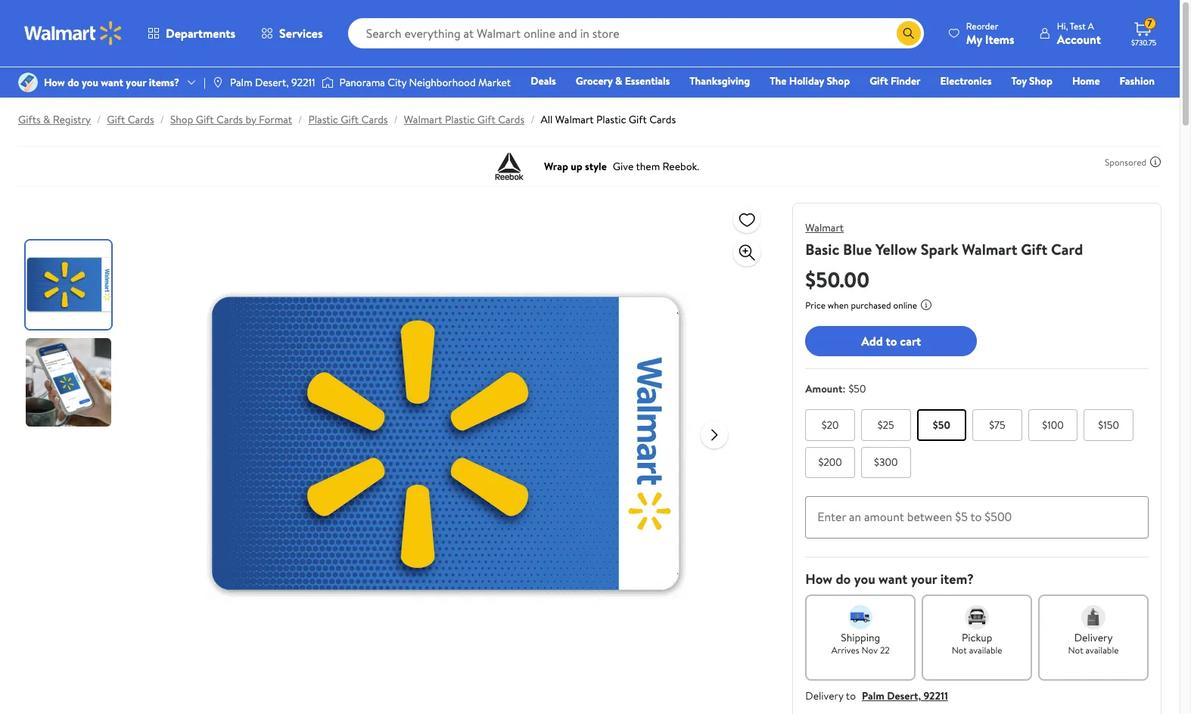 Task type: locate. For each thing, give the bounding box(es) containing it.
0 vertical spatial how
[[44, 75, 65, 90]]

account
[[1057, 31, 1102, 47]]

1 vertical spatial want
[[879, 570, 908, 589]]

0 horizontal spatial registry
[[53, 112, 91, 127]]

desert, down 22
[[887, 689, 921, 704]]

0 vertical spatial delivery
[[1075, 630, 1113, 646]]

desert,
[[255, 75, 289, 90], [887, 689, 921, 704]]

walmart+ link
[[1103, 94, 1162, 111]]

1 vertical spatial desert,
[[887, 689, 921, 704]]

how do you want your item?
[[806, 570, 974, 589]]

gift down how do you want your items?
[[107, 112, 125, 127]]

do for how do you want your items?
[[67, 75, 79, 90]]

electronics
[[941, 73, 992, 89]]

departments button
[[135, 15, 248, 51]]

1 horizontal spatial &
[[615, 73, 623, 89]]

5 / from the left
[[531, 112, 535, 127]]

plastic gift cards link
[[308, 112, 388, 127]]

Walmart Site-Wide search field
[[348, 18, 924, 48]]

1 not from the left
[[952, 644, 967, 657]]

delivery
[[1075, 630, 1113, 646], [806, 689, 844, 704]]

0 horizontal spatial delivery
[[806, 689, 844, 704]]

to for add to cart
[[886, 333, 898, 350]]

0 horizontal spatial your
[[126, 75, 146, 90]]

registry down toy
[[981, 95, 1020, 110]]

want
[[101, 75, 123, 90], [879, 570, 908, 589]]

& right grocery on the top
[[615, 73, 623, 89]]

0 horizontal spatial available
[[970, 644, 1003, 657]]

& right gifts
[[43, 112, 50, 127]]

1 horizontal spatial not
[[1069, 644, 1084, 657]]

0 vertical spatial palm
[[230, 75, 253, 90]]

$20
[[822, 418, 839, 433]]

2 horizontal spatial to
[[971, 509, 982, 525]]

to down arrives
[[846, 689, 856, 704]]

1 horizontal spatial registry
[[981, 95, 1020, 110]]

1 horizontal spatial  image
[[212, 76, 224, 89]]

basic
[[806, 239, 840, 260]]

$50 left "$75"
[[933, 418, 951, 433]]

cards left all
[[498, 112, 525, 127]]

 image
[[18, 73, 38, 92], [212, 76, 224, 89]]

0 vertical spatial desert,
[[255, 75, 289, 90]]

how up gifts & registry link
[[44, 75, 65, 90]]

when
[[828, 299, 849, 312]]

registry
[[981, 95, 1020, 110], [53, 112, 91, 127]]

plastic
[[308, 112, 338, 127], [445, 112, 475, 127], [597, 112, 626, 127]]

intent image for pickup image
[[965, 606, 990, 630]]

1 / from the left
[[97, 112, 101, 127]]

0 vertical spatial you
[[82, 75, 98, 90]]

shop right toy
[[1030, 73, 1053, 89]]

toy shop
[[1012, 73, 1053, 89]]

1 horizontal spatial $50
[[933, 418, 951, 433]]

your left "items?"
[[126, 75, 146, 90]]

gift cards link
[[107, 112, 154, 127]]

/ down city on the left of the page
[[394, 112, 398, 127]]

you up gifts & registry link
[[82, 75, 98, 90]]

0 horizontal spatial do
[[67, 75, 79, 90]]

desert, up the format
[[255, 75, 289, 90]]

Search search field
[[348, 18, 924, 48]]

$100
[[1043, 418, 1064, 433]]

1 vertical spatial delivery
[[806, 689, 844, 704]]

0 horizontal spatial 92211
[[291, 75, 315, 90]]

cards left by
[[217, 112, 243, 127]]

0 horizontal spatial how
[[44, 75, 65, 90]]

add to cart button
[[806, 326, 978, 357]]

0 horizontal spatial want
[[101, 75, 123, 90]]

0 horizontal spatial shop
[[170, 112, 193, 127]]

92211
[[291, 75, 315, 90], [924, 689, 949, 704]]

0 vertical spatial $50
[[849, 382, 866, 397]]

home link
[[1066, 73, 1107, 89]]

to inside add to cart button
[[886, 333, 898, 350]]

 image right | at the left of page
[[212, 76, 224, 89]]

panorama city neighborhood market
[[340, 75, 511, 90]]

registry inside fashion registry
[[981, 95, 1020, 110]]

1 cards from the left
[[128, 112, 154, 127]]

your left item? in the right of the page
[[911, 570, 938, 589]]

1 vertical spatial palm
[[862, 689, 885, 704]]

to right the $5
[[971, 509, 982, 525]]

cards
[[128, 112, 154, 127], [217, 112, 243, 127], [362, 112, 388, 127], [498, 112, 525, 127], [650, 112, 676, 127]]

1 vertical spatial your
[[911, 570, 938, 589]]

$75
[[990, 418, 1006, 433]]

 image up gifts
[[18, 73, 38, 92]]

shop right holiday
[[827, 73, 850, 89]]

1 horizontal spatial your
[[911, 570, 938, 589]]

plastic down neighborhood at the top left of page
[[445, 112, 475, 127]]

walmart image
[[24, 21, 123, 45]]

0 horizontal spatial  image
[[18, 73, 38, 92]]

shipping arrives nov 22
[[832, 630, 890, 657]]

walmart basic blue yellow spark walmart gift card $50.00
[[806, 220, 1084, 295]]

delivery inside delivery not available
[[1075, 630, 1113, 646]]

delivery down intent image for delivery
[[1075, 630, 1113, 646]]

/ left gift cards link
[[97, 112, 101, 127]]

1 horizontal spatial plastic
[[445, 112, 475, 127]]

0 vertical spatial registry
[[981, 95, 1020, 110]]

you up intent image for shipping in the bottom right of the page
[[854, 570, 876, 589]]

1 vertical spatial $50
[[933, 418, 951, 433]]

1 horizontal spatial how
[[806, 570, 833, 589]]

0 horizontal spatial you
[[82, 75, 98, 90]]

plastic right the format
[[308, 112, 338, 127]]

& for gifts
[[43, 112, 50, 127]]

1 horizontal spatial to
[[886, 333, 898, 350]]

one debit link
[[1032, 94, 1097, 111]]

$50 right "amount:"
[[849, 382, 866, 397]]

0 vertical spatial your
[[126, 75, 146, 90]]

intent image for shipping image
[[849, 606, 873, 630]]

1 horizontal spatial want
[[879, 570, 908, 589]]

card
[[1052, 239, 1084, 260]]

/ right the format
[[298, 112, 302, 127]]

& inside grocery & essentials link
[[615, 73, 623, 89]]

2 vertical spatial to
[[846, 689, 856, 704]]

1 horizontal spatial you
[[854, 570, 876, 589]]

0 horizontal spatial &
[[43, 112, 50, 127]]

 image for how
[[18, 73, 38, 92]]

3 / from the left
[[298, 112, 302, 127]]

1 horizontal spatial 92211
[[924, 689, 949, 704]]

gift
[[870, 73, 889, 89], [107, 112, 125, 127], [196, 112, 214, 127], [341, 112, 359, 127], [478, 112, 496, 127], [629, 112, 647, 127], [1022, 239, 1048, 260]]

grocery & essentials
[[576, 73, 670, 89]]

do
[[67, 75, 79, 90], [836, 570, 851, 589]]

nov
[[862, 644, 878, 657]]

shop down "items?"
[[170, 112, 193, 127]]

basic blue yellow spark walmart gift card - image 2 of 2 image
[[26, 338, 114, 427]]

to left cart
[[886, 333, 898, 350]]

blue
[[843, 239, 872, 260]]

1 vertical spatial to
[[971, 509, 982, 525]]

gift left card
[[1022, 239, 1048, 260]]

hi, test a account
[[1057, 19, 1102, 47]]

walmart+
[[1110, 95, 1155, 110]]

0 vertical spatial want
[[101, 75, 123, 90]]

your for items?
[[126, 75, 146, 90]]

the holiday shop link
[[763, 73, 857, 89]]

0 horizontal spatial plastic
[[308, 112, 338, 127]]

3 plastic from the left
[[597, 112, 626, 127]]

walmart down panorama city neighborhood market
[[404, 112, 443, 127]]

0 horizontal spatial to
[[846, 689, 856, 704]]

available inside delivery not available
[[1086, 644, 1119, 657]]

how
[[44, 75, 65, 90], [806, 570, 833, 589]]

0 vertical spatial to
[[886, 333, 898, 350]]

holiday
[[789, 73, 824, 89]]

available
[[970, 644, 1003, 657], [1086, 644, 1119, 657]]

search icon image
[[903, 27, 915, 39]]

not inside the pickup not available
[[952, 644, 967, 657]]

want for items?
[[101, 75, 123, 90]]

to
[[886, 333, 898, 350], [971, 509, 982, 525], [846, 689, 856, 704]]

1 horizontal spatial do
[[836, 570, 851, 589]]

palm right | at the left of page
[[230, 75, 253, 90]]

1 plastic from the left
[[308, 112, 338, 127]]

gift down market
[[478, 112, 496, 127]]

2 available from the left
[[1086, 644, 1119, 657]]

home
[[1073, 73, 1100, 89]]

cards down "items?"
[[128, 112, 154, 127]]

palm down "nov"
[[862, 689, 885, 704]]

/
[[97, 112, 101, 127], [160, 112, 164, 127], [298, 112, 302, 127], [394, 112, 398, 127], [531, 112, 535, 127]]

available down intent image for delivery
[[1086, 644, 1119, 657]]

basic blue yellow spark walmart gift card - image 1 of 2 image
[[26, 241, 114, 329]]

0 vertical spatial do
[[67, 75, 79, 90]]

next media item image
[[706, 426, 724, 444]]

registry right gifts
[[53, 112, 91, 127]]

amount:
[[806, 382, 846, 397]]

1 horizontal spatial delivery
[[1075, 630, 1113, 646]]

want up gift cards link
[[101, 75, 123, 90]]

items?
[[149, 75, 179, 90]]

not for delivery
[[1069, 644, 1084, 657]]

2 not from the left
[[1069, 644, 1084, 657]]

thanksgiving
[[690, 73, 750, 89]]

reorder
[[967, 19, 999, 32]]

delivery to palm desert, 92211
[[806, 689, 949, 704]]

price
[[806, 299, 826, 312]]

city
[[388, 75, 407, 90]]

1 vertical spatial how
[[806, 570, 833, 589]]

how down the enter
[[806, 570, 833, 589]]

0 vertical spatial &
[[615, 73, 623, 89]]

1 horizontal spatial available
[[1086, 644, 1119, 657]]

1 vertical spatial registry
[[53, 112, 91, 127]]

1 vertical spatial do
[[836, 570, 851, 589]]

cards down essentials
[[650, 112, 676, 127]]

fashion registry
[[981, 73, 1155, 110]]

not inside delivery not available
[[1069, 644, 1084, 657]]

2 / from the left
[[160, 112, 164, 127]]

not down intent image for delivery
[[1069, 644, 1084, 657]]

your
[[126, 75, 146, 90], [911, 570, 938, 589]]

available inside the pickup not available
[[970, 644, 1003, 657]]

cards down panorama
[[362, 112, 388, 127]]

plastic down grocery & essentials
[[597, 112, 626, 127]]

your for item?
[[911, 570, 938, 589]]

/ left all
[[531, 112, 535, 127]]

walmart plastic gift cards link
[[404, 112, 525, 127]]

$200
[[819, 455, 842, 470]]

1 horizontal spatial palm
[[862, 689, 885, 704]]

shop
[[827, 73, 850, 89], [1030, 73, 1053, 89], [170, 112, 193, 127]]

delivery down arrives
[[806, 689, 844, 704]]

the
[[770, 73, 787, 89]]

want down amount
[[879, 570, 908, 589]]

the holiday shop
[[770, 73, 850, 89]]

palm
[[230, 75, 253, 90], [862, 689, 885, 704]]

0 horizontal spatial not
[[952, 644, 967, 657]]

|
[[204, 75, 206, 90]]

/ right gift cards link
[[160, 112, 164, 127]]

departments
[[166, 25, 236, 42]]

4 cards from the left
[[498, 112, 525, 127]]

1 horizontal spatial desert,
[[887, 689, 921, 704]]

1 vertical spatial &
[[43, 112, 50, 127]]

essentials
[[625, 73, 670, 89]]

fashion link
[[1113, 73, 1162, 89]]

do up gifts & registry link
[[67, 75, 79, 90]]

not down intent image for pickup
[[952, 644, 967, 657]]

you for how do you want your items?
[[82, 75, 98, 90]]

 image
[[321, 75, 334, 90]]

item?
[[941, 570, 974, 589]]

1 available from the left
[[970, 644, 1003, 657]]

1 vertical spatial you
[[854, 570, 876, 589]]

available down intent image for pickup
[[970, 644, 1003, 657]]

2 horizontal spatial plastic
[[597, 112, 626, 127]]

do up intent image for shipping in the bottom right of the page
[[836, 570, 851, 589]]

walmart right spark
[[962, 239, 1018, 260]]



Task type: vqa. For each thing, say whether or not it's contained in the screenshot.
"your" related to item?
yes



Task type: describe. For each thing, give the bounding box(es) containing it.
you for how do you want your item?
[[854, 570, 876, 589]]

deals link
[[524, 73, 563, 89]]

& for grocery
[[615, 73, 623, 89]]

market
[[478, 75, 511, 90]]

available for delivery
[[1086, 644, 1119, 657]]

gift down | at the left of page
[[196, 112, 214, 127]]

all
[[541, 112, 553, 127]]

hi,
[[1057, 19, 1068, 32]]

2 plastic from the left
[[445, 112, 475, 127]]

palm desert, 92211 button
[[862, 689, 949, 704]]

panorama
[[340, 75, 385, 90]]

reorder my items
[[967, 19, 1015, 47]]

delivery not available
[[1069, 630, 1119, 657]]

1 horizontal spatial shop
[[827, 73, 850, 89]]

enter
[[818, 509, 847, 525]]

enter an amount between $5 to $500
[[818, 509, 1012, 525]]

amount
[[865, 509, 905, 525]]

walmart right all
[[556, 112, 594, 127]]

an
[[849, 509, 862, 525]]

intent image for delivery image
[[1082, 606, 1106, 630]]

basic blue yellow spark walmart gift card image
[[205, 203, 689, 687]]

gifts
[[18, 112, 41, 127]]

gift down essentials
[[629, 112, 647, 127]]

0 horizontal spatial palm
[[230, 75, 253, 90]]

3 cards from the left
[[362, 112, 388, 127]]

delivery for not
[[1075, 630, 1113, 646]]

debit
[[1065, 95, 1090, 110]]

price when purchased online
[[806, 299, 918, 312]]

2 horizontal spatial shop
[[1030, 73, 1053, 89]]

4 / from the left
[[394, 112, 398, 127]]

$25
[[878, 418, 895, 433]]

grocery & essentials link
[[569, 73, 677, 89]]

Enter an amount between $5 to $500 text field
[[806, 496, 1149, 539]]

between
[[907, 509, 953, 525]]

gift inside walmart basic blue yellow spark walmart gift card $50.00
[[1022, 239, 1048, 260]]

purchased
[[851, 299, 892, 312]]

zoom image modal image
[[738, 244, 757, 262]]

registry link
[[974, 94, 1026, 111]]

delivery for to
[[806, 689, 844, 704]]

all walmart plastic gift cards link
[[541, 112, 676, 127]]

how for how do you want your items?
[[44, 75, 65, 90]]

available for pickup
[[970, 644, 1003, 657]]

one debit
[[1039, 95, 1090, 110]]

walmart up basic
[[806, 220, 844, 235]]

yellow
[[876, 239, 918, 260]]

add to cart
[[862, 333, 922, 350]]

$730.75
[[1132, 37, 1157, 48]]

pickup
[[962, 630, 993, 646]]

gift finder link
[[863, 73, 928, 89]]

priceoptions option group
[[800, 410, 1149, 484]]

add to favorites list, basic blue yellow spark walmart gift card image
[[738, 210, 757, 229]]

fashion
[[1120, 73, 1155, 89]]

finder
[[891, 73, 921, 89]]

want for item?
[[879, 570, 908, 589]]

$500
[[985, 509, 1012, 525]]

gift left finder
[[870, 73, 889, 89]]

online
[[894, 299, 918, 312]]

do for how do you want your item?
[[836, 570, 851, 589]]

legal information image
[[921, 299, 933, 311]]

sponsored
[[1105, 156, 1147, 168]]

format
[[259, 112, 292, 127]]

0 horizontal spatial $50
[[849, 382, 866, 397]]

items
[[986, 31, 1015, 47]]

palm desert, 92211
[[230, 75, 315, 90]]

gifts & registry / gift cards / shop gift cards by format / plastic gift cards / walmart plastic gift cards / all walmart plastic gift cards
[[18, 112, 676, 127]]

shipping
[[841, 630, 881, 646]]

shop gift cards by format link
[[170, 112, 292, 127]]

services
[[279, 25, 323, 42]]

toy
[[1012, 73, 1027, 89]]

5 cards from the left
[[650, 112, 676, 127]]

$150
[[1099, 418, 1120, 433]]

spark
[[921, 239, 959, 260]]

a
[[1088, 19, 1094, 32]]

$300
[[874, 455, 898, 470]]

gift down panorama
[[341, 112, 359, 127]]

 image for palm
[[212, 76, 224, 89]]

toy shop link
[[1005, 73, 1060, 89]]

services button
[[248, 15, 336, 51]]

ad disclaimer and feedback for skylinedisplayad image
[[1150, 156, 1162, 168]]

my
[[967, 31, 983, 47]]

2 cards from the left
[[217, 112, 243, 127]]

one
[[1039, 95, 1062, 110]]

by
[[246, 112, 256, 127]]

to for delivery to palm desert, 92211
[[846, 689, 856, 704]]

how do you want your items?
[[44, 75, 179, 90]]

0 vertical spatial 92211
[[291, 75, 315, 90]]

1 vertical spatial 92211
[[924, 689, 949, 704]]

gift finder
[[870, 73, 921, 89]]

add
[[862, 333, 883, 350]]

grocery
[[576, 73, 613, 89]]

test
[[1070, 19, 1086, 32]]

$50.00
[[806, 265, 870, 295]]

amount: $50
[[806, 382, 866, 397]]

22
[[880, 644, 890, 657]]

gifts & registry link
[[18, 112, 91, 127]]

walmart link
[[806, 220, 844, 235]]

electronics link
[[934, 73, 999, 89]]

deals
[[531, 73, 556, 89]]

how for how do you want your item?
[[806, 570, 833, 589]]

7
[[1148, 17, 1153, 30]]

not for pickup
[[952, 644, 967, 657]]

neighborhood
[[409, 75, 476, 90]]

0 horizontal spatial desert,
[[255, 75, 289, 90]]

pickup not available
[[952, 630, 1003, 657]]

$50 inside priceoptions option group
[[933, 418, 951, 433]]

cart
[[900, 333, 922, 350]]



